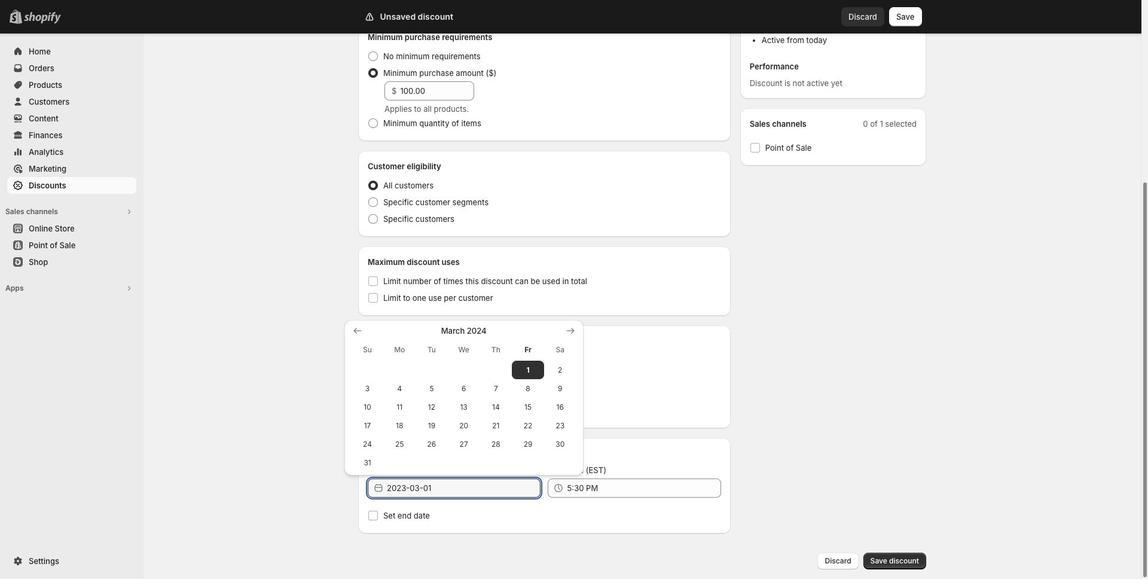 Task type: describe. For each thing, give the bounding box(es) containing it.
sunday element
[[352, 339, 384, 361]]

saturday element
[[544, 339, 577, 361]]

shopify image
[[24, 12, 61, 24]]

friday element
[[512, 339, 544, 361]]

thursday element
[[480, 339, 512, 361]]

wednesday element
[[448, 339, 480, 361]]

tuesday element
[[416, 339, 448, 361]]



Task type: vqa. For each thing, say whether or not it's contained in the screenshot.
saturday ELEMENT
yes



Task type: locate. For each thing, give the bounding box(es) containing it.
YYYY-MM-DD text field
[[387, 479, 541, 498]]

0.00 text field
[[400, 81, 474, 101]]

grid
[[352, 325, 577, 472]]

monday element
[[384, 339, 416, 361]]

Enter time text field
[[567, 479, 721, 498]]



